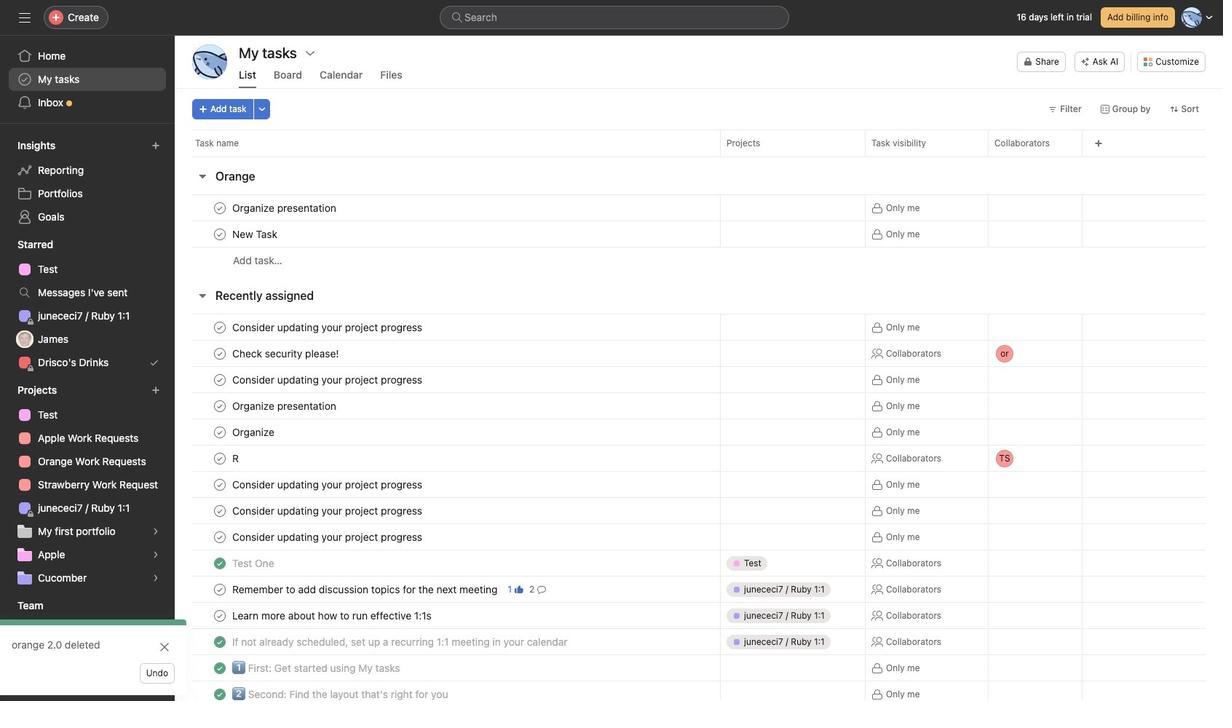 Task type: describe. For each thing, give the bounding box(es) containing it.
1 organize presentation cell from the top
[[175, 194, 720, 221]]

consider updating your project progress cell for second linked projects for consider updating your project progress cell from the top
[[175, 366, 720, 393]]

4 linked projects for consider updating your project progress cell from the top
[[720, 497, 866, 524]]

task name text field inside '1️⃣ first: get started using my tasks' cell
[[229, 661, 405, 676]]

task name text field for mark complete image corresponding to consider updating your project progress cell associated with 3rd linked projects for consider updating your project progress cell
[[229, 477, 427, 492]]

header recently assigned tree grid
[[175, 314, 1224, 701]]

insights element
[[0, 133, 175, 232]]

3 linked projects for consider updating your project progress cell from the top
[[720, 471, 866, 498]]

if not already scheduled, set up a recurring 1:1 meeting in your calendar cell
[[175, 629, 720, 656]]

mark complete image for "remember to add discussion topics for the next meeting" cell
[[211, 581, 229, 598]]

completed image for task name text field in the 2️⃣ second: find the layout that's right for you cell
[[211, 686, 229, 701]]

consider updating your project progress cell for 5th linked projects for consider updating your project progress cell from the bottom of the header recently assigned tree grid
[[175, 314, 720, 341]]

mark complete checkbox for organize cell
[[211, 424, 229, 441]]

collapse task list for this group image
[[197, 290, 208, 302]]

starred element
[[0, 232, 175, 377]]

Completed checkbox
[[211, 686, 229, 701]]

add field image
[[1095, 139, 1104, 148]]

mark complete image for mark complete checkbox within check security please! cell
[[211, 345, 229, 362]]

linked projects for r cell
[[720, 445, 866, 472]]

collapse task list for this group image
[[197, 170, 208, 182]]

1️⃣ first: get started using my tasks cell
[[175, 655, 720, 682]]

hide sidebar image
[[19, 12, 31, 23]]

linked projects for 1️⃣ first: get started using my tasks cell
[[720, 655, 866, 682]]

task name text field inside 2️⃣ second: find the layout that's right for you cell
[[229, 687, 453, 701]]

linked projects for organize cell
[[720, 419, 866, 446]]

learn more about how to run effective 1:1s cell
[[175, 602, 720, 629]]

mark complete checkbox for check security please! cell
[[211, 345, 229, 362]]

new task cell
[[175, 221, 720, 248]]

mark complete checkbox for second linked projects for consider updating your project progress cell from the top consider updating your project progress cell
[[211, 371, 229, 389]]

linked projects for new task cell
[[720, 221, 866, 248]]

2️⃣ second: find the layout that's right for you cell
[[175, 681, 720, 701]]

mark complete checkbox for "remember to add discussion topics for the next meeting" cell
[[211, 581, 229, 598]]

task name text field for mark complete icon within the r "cell"
[[229, 451, 245, 466]]

mark complete checkbox for r "cell"
[[211, 450, 229, 467]]

consider updating your project progress cell for second linked projects for consider updating your project progress cell from the bottom of the header recently assigned tree grid
[[175, 497, 720, 524]]

task name text field for mark complete icon within the organize cell
[[229, 425, 279, 440]]

header orange tree grid
[[175, 194, 1224, 274]]

see details, cucomber image
[[152, 574, 160, 583]]

completed checkbox for the if not already scheduled, set up a recurring 1:1 meeting in your calendar cell
[[211, 633, 229, 651]]

consider updating your project progress cell for 3rd linked projects for consider updating your project progress cell
[[175, 471, 720, 498]]

close image
[[159, 642, 170, 653]]

show options image
[[304, 47, 316, 59]]

see details, my first portfolio image
[[152, 527, 160, 536]]

completed image for task name text box in the '1️⃣ first: get started using my tasks' cell
[[211, 660, 229, 677]]

linked projects for organize presentation cell for first organize presentation cell from the top of the page
[[720, 194, 866, 221]]

task name text field for mark complete image in learn more about how to run effective 1:1s cell
[[229, 609, 436, 623]]

1 like. you liked this task image
[[515, 585, 524, 594]]

2 organize presentation cell from the top
[[175, 393, 720, 420]]

mark complete checkbox for consider updating your project progress cell associated with 3rd linked projects for consider updating your project progress cell
[[211, 476, 229, 493]]

mark complete image for learn more about how to run effective 1:1s cell at the bottom
[[211, 607, 229, 625]]

task name text field for completed icon inside the if not already scheduled, set up a recurring 1:1 meeting in your calendar cell
[[229, 635, 572, 649]]

2 comments image
[[538, 585, 547, 594]]



Task type: vqa. For each thing, say whether or not it's contained in the screenshot.
Image of a multicolored column chart associated with month's
no



Task type: locate. For each thing, give the bounding box(es) containing it.
mark complete image for mark complete checkbox associated with first organize presentation cell from the top of the page
[[211, 199, 229, 217]]

0 vertical spatial completed image
[[211, 660, 229, 677]]

1 completed checkbox from the top
[[211, 555, 229, 572]]

mark complete checkbox for learn more about how to run effective 1:1s cell at the bottom
[[211, 607, 229, 625]]

task name text field for completed icon within the test one cell
[[229, 556, 279, 571]]

mark complete image for mark complete checkbox in new task cell
[[211, 225, 229, 243]]

5 task name text field from the top
[[229, 504, 427, 518]]

2 mark complete checkbox from the top
[[211, 502, 229, 520]]

7 mark complete image from the top
[[211, 450, 229, 467]]

mark complete image for mark complete option related to consider updating your project progress cell for second linked projects for consider updating your project progress cell from the bottom of the header recently assigned tree grid
[[211, 502, 229, 520]]

5 task name text field from the top
[[229, 451, 245, 466]]

mark complete checkbox for new task cell
[[211, 225, 229, 243]]

8 mark complete checkbox from the top
[[211, 450, 229, 467]]

task name text field inside check security please! cell
[[229, 346, 343, 361]]

5 mark complete checkbox from the top
[[211, 371, 229, 389]]

4 task name text field from the top
[[229, 425, 279, 440]]

mark complete image inside learn more about how to run effective 1:1s cell
[[211, 607, 229, 625]]

task name text field for mark complete image related to second linked projects for consider updating your project progress cell from the top consider updating your project progress cell
[[229, 373, 427, 387]]

organize presentation cell
[[175, 194, 720, 221], [175, 393, 720, 420]]

2 mark complete image from the top
[[211, 476, 229, 493]]

3 task name text field from the top
[[229, 399, 341, 413]]

completed image inside '1️⃣ first: get started using my tasks' cell
[[211, 660, 229, 677]]

4 task name text field from the top
[[229, 477, 427, 492]]

mark complete image inside r "cell"
[[211, 450, 229, 467]]

0 vertical spatial linked projects for organize presentation cell
[[720, 194, 866, 221]]

6 mark complete checkbox from the top
[[211, 397, 229, 415]]

6 mark complete image from the top
[[211, 424, 229, 441]]

mark complete image for mark complete checkbox corresponding to first organize presentation cell from the bottom
[[211, 397, 229, 415]]

more actions image
[[258, 105, 266, 114]]

completed image up completed checkbox
[[211, 633, 229, 651]]

task name text field for mark complete option related to consider updating your project progress cell for second linked projects for consider updating your project progress cell from the bottom of the header recently assigned tree grid's mark complete icon
[[229, 504, 427, 518]]

4 consider updating your project progress cell from the top
[[175, 497, 720, 524]]

task name text field for mark complete icon related to mark complete checkbox related to 5th linked projects for consider updating your project progress cell from the bottom of the header recently assigned tree grid's consider updating your project progress cell
[[229, 320, 427, 335]]

6 task name text field from the top
[[229, 530, 427, 544]]

r cell
[[175, 445, 720, 472]]

linked projects for organize presentation cell
[[720, 194, 866, 221], [720, 393, 866, 420]]

mark complete checkbox for consider updating your project progress cell for 5th linked projects for consider updating your project progress cell from the top of the header recently assigned tree grid
[[211, 528, 229, 546]]

2 vertical spatial completed checkbox
[[211, 660, 229, 677]]

completed checkbox inside test one cell
[[211, 555, 229, 572]]

3 completed checkbox from the top
[[211, 660, 229, 677]]

4 mark complete checkbox from the top
[[211, 581, 229, 598]]

task name text field inside "remember to add discussion topics for the next meeting" cell
[[229, 582, 502, 597]]

completed image inside 2️⃣ second: find the layout that's right for you cell
[[211, 686, 229, 701]]

mark complete checkbox inside organize cell
[[211, 424, 229, 441]]

1 consider updating your project progress cell from the top
[[175, 314, 720, 341]]

mark complete checkbox inside learn more about how to run effective 1:1s cell
[[211, 607, 229, 625]]

2 linked projects for organize presentation cell from the top
[[720, 393, 866, 420]]

mark complete checkbox for first organize presentation cell from the top of the page
[[211, 199, 229, 217]]

1 vertical spatial linked projects for organize presentation cell
[[720, 393, 866, 420]]

mark complete image for consider updating your project progress cell for 5th linked projects for consider updating your project progress cell from the top of the header recently assigned tree grid
[[211, 528, 229, 546]]

2 completed checkbox from the top
[[211, 633, 229, 651]]

mark complete checkbox inside new task cell
[[211, 225, 229, 243]]

completed image right see details, apple icon at the bottom
[[211, 555, 229, 572]]

list box
[[440, 6, 790, 29]]

1 vertical spatial completed image
[[211, 633, 229, 651]]

consider updating your project progress cell
[[175, 314, 720, 341], [175, 366, 720, 393], [175, 471, 720, 498], [175, 497, 720, 524], [175, 524, 720, 551]]

check security please! cell
[[175, 340, 720, 367]]

linked projects for 2️⃣ second: find the layout that's right for you cell
[[720, 681, 866, 701]]

task name text field inside organize cell
[[229, 425, 279, 440]]

2 consider updating your project progress cell from the top
[[175, 366, 720, 393]]

3 task name text field from the top
[[229, 373, 427, 387]]

1 vertical spatial organize presentation cell
[[175, 393, 720, 420]]

2 linked projects for consider updating your project progress cell from the top
[[720, 366, 866, 393]]

4 mark complete image from the top
[[211, 345, 229, 362]]

0 vertical spatial organize presentation cell
[[175, 194, 720, 221]]

3 mark complete image from the top
[[211, 528, 229, 546]]

mark complete image for mark complete checkbox in the r "cell"
[[211, 450, 229, 467]]

7 task name text field from the top
[[229, 556, 279, 571]]

completed checkbox for test one cell
[[211, 555, 229, 572]]

completed image for the if not already scheduled, set up a recurring 1:1 meeting in your calendar cell
[[211, 633, 229, 651]]

2 completed image from the top
[[211, 633, 229, 651]]

consider updating your project progress cell for 5th linked projects for consider updating your project progress cell from the top of the header recently assigned tree grid
[[175, 524, 720, 551]]

completed image inside the if not already scheduled, set up a recurring 1:1 meeting in your calendar cell
[[211, 633, 229, 651]]

task name text field inside learn more about how to run effective 1:1s cell
[[229, 609, 436, 623]]

task name text field for mark complete image corresponding to consider updating your project progress cell for 5th linked projects for consider updating your project progress cell from the top of the header recently assigned tree grid
[[229, 530, 427, 544]]

teams element
[[0, 593, 175, 645]]

task name text field for mark complete icon within check security please! cell
[[229, 346, 343, 361]]

task name text field for mark complete image within "remember to add discussion topics for the next meeting" cell
[[229, 582, 502, 597]]

Task name text field
[[229, 227, 282, 241], [229, 320, 427, 335], [229, 399, 341, 413], [229, 477, 427, 492], [229, 504, 427, 518], [229, 530, 427, 544], [229, 556, 279, 571], [229, 582, 502, 597], [229, 609, 436, 623], [229, 661, 405, 676]]

see details, apple image
[[152, 551, 160, 559]]

1 mark complete image from the top
[[211, 199, 229, 217]]

completed checkbox inside the if not already scheduled, set up a recurring 1:1 meeting in your calendar cell
[[211, 633, 229, 651]]

10 task name text field from the top
[[229, 661, 405, 676]]

linked projects for check security please! cell
[[720, 340, 866, 367]]

completed image
[[211, 555, 229, 572], [211, 633, 229, 651]]

0 vertical spatial completed checkbox
[[211, 555, 229, 572]]

1 completed image from the top
[[211, 660, 229, 677]]

1 task name text field from the top
[[229, 201, 341, 215]]

mark complete image for mark complete checkbox related to 5th linked projects for consider updating your project progress cell from the bottom of the header recently assigned tree grid's consider updating your project progress cell
[[211, 319, 229, 336]]

mark complete checkbox inside r "cell"
[[211, 450, 229, 467]]

5 consider updating your project progress cell from the top
[[175, 524, 720, 551]]

3 mark complete checkbox from the top
[[211, 319, 229, 336]]

1 vertical spatial completed image
[[211, 686, 229, 701]]

0 vertical spatial completed image
[[211, 555, 229, 572]]

1 linked projects for consider updating your project progress cell from the top
[[720, 314, 866, 341]]

1 mark complete checkbox from the top
[[211, 199, 229, 217]]

Mark complete checkbox
[[211, 199, 229, 217], [211, 225, 229, 243], [211, 319, 229, 336], [211, 345, 229, 362], [211, 371, 229, 389], [211, 397, 229, 415], [211, 424, 229, 441], [211, 450, 229, 467], [211, 607, 229, 625]]

4 mark complete checkbox from the top
[[211, 345, 229, 362]]

1 vertical spatial completed checkbox
[[211, 633, 229, 651]]

projects element
[[0, 377, 175, 593]]

task name text field for mark complete checkbox corresponding to first organize presentation cell from the bottom mark complete icon
[[229, 399, 341, 413]]

mark complete image inside new task cell
[[211, 225, 229, 243]]

task name text field inside test one cell
[[229, 556, 279, 571]]

1 mark complete checkbox from the top
[[211, 476, 229, 493]]

mark complete checkbox for first organize presentation cell from the bottom
[[211, 397, 229, 415]]

1 completed image from the top
[[211, 555, 229, 572]]

global element
[[0, 36, 175, 123]]

3 mark complete checkbox from the top
[[211, 528, 229, 546]]

9 mark complete checkbox from the top
[[211, 607, 229, 625]]

Mark complete checkbox
[[211, 476, 229, 493], [211, 502, 229, 520], [211, 528, 229, 546], [211, 581, 229, 598]]

mark complete image
[[211, 199, 229, 217], [211, 225, 229, 243], [211, 319, 229, 336], [211, 345, 229, 362], [211, 397, 229, 415], [211, 424, 229, 441], [211, 450, 229, 467], [211, 502, 229, 520]]

organize cell
[[175, 419, 720, 446]]

task name text field inside consider updating your project progress cell
[[229, 373, 427, 387]]

Task name text field
[[229, 201, 341, 215], [229, 346, 343, 361], [229, 373, 427, 387], [229, 425, 279, 440], [229, 451, 245, 466], [229, 635, 572, 649], [229, 687, 453, 701]]

2 mark complete checkbox from the top
[[211, 225, 229, 243]]

mark complete checkbox for 5th linked projects for consider updating your project progress cell from the bottom of the header recently assigned tree grid's consider updating your project progress cell
[[211, 319, 229, 336]]

mark complete checkbox for consider updating your project progress cell for second linked projects for consider updating your project progress cell from the bottom of the header recently assigned tree grid
[[211, 502, 229, 520]]

task name text field inside organize presentation cell
[[229, 201, 341, 215]]

3 mark complete image from the top
[[211, 319, 229, 336]]

remember to add discussion topics for the next meeting cell
[[175, 576, 720, 603]]

completed checkbox for '1️⃣ first: get started using my tasks' cell
[[211, 660, 229, 677]]

completed image
[[211, 660, 229, 677], [211, 686, 229, 701]]

8 task name text field from the top
[[229, 582, 502, 597]]

task name text field inside r "cell"
[[229, 451, 245, 466]]

task name text field inside new task cell
[[229, 227, 282, 241]]

4 mark complete image from the top
[[211, 581, 229, 598]]

5 linked projects for consider updating your project progress cell from the top
[[720, 524, 866, 551]]

2 completed image from the top
[[211, 686, 229, 701]]

2 mark complete image from the top
[[211, 225, 229, 243]]

task name text field inside organize presentation cell
[[229, 399, 341, 413]]

mark complete image inside organize cell
[[211, 424, 229, 441]]

linked projects for organize presentation cell for first organize presentation cell from the bottom
[[720, 393, 866, 420]]

task name text field for mark complete icon in new task cell
[[229, 227, 282, 241]]

5 mark complete image from the top
[[211, 397, 229, 415]]

view profile settings image
[[192, 44, 227, 79]]

5 mark complete image from the top
[[211, 607, 229, 625]]

mark complete image inside check security please! cell
[[211, 345, 229, 362]]

test one cell
[[175, 550, 720, 577]]

1 task name text field from the top
[[229, 227, 282, 241]]

mark complete image for second linked projects for consider updating your project progress cell from the top consider updating your project progress cell
[[211, 371, 229, 389]]

completed image inside test one cell
[[211, 555, 229, 572]]

1 linked projects for organize presentation cell from the top
[[720, 194, 866, 221]]

7 mark complete checkbox from the top
[[211, 424, 229, 441]]

2 task name text field from the top
[[229, 320, 427, 335]]

mark complete image for consider updating your project progress cell associated with 3rd linked projects for consider updating your project progress cell
[[211, 476, 229, 493]]

mark complete checkbox inside "remember to add discussion topics for the next meeting" cell
[[211, 581, 229, 598]]

9 task name text field from the top
[[229, 609, 436, 623]]

mark complete image for mark complete checkbox inside organize cell
[[211, 424, 229, 441]]

linked projects for consider updating your project progress cell
[[720, 314, 866, 341], [720, 366, 866, 393], [720, 471, 866, 498], [720, 497, 866, 524], [720, 524, 866, 551]]

Completed checkbox
[[211, 555, 229, 572], [211, 633, 229, 651], [211, 660, 229, 677]]

completed image for test one cell
[[211, 555, 229, 572]]

2 task name text field from the top
[[229, 346, 343, 361]]

7 task name text field from the top
[[229, 687, 453, 701]]

mark complete image inside "remember to add discussion topics for the next meeting" cell
[[211, 581, 229, 598]]

mark complete image
[[211, 371, 229, 389], [211, 476, 229, 493], [211, 528, 229, 546], [211, 581, 229, 598], [211, 607, 229, 625]]

mark complete checkbox inside check security please! cell
[[211, 345, 229, 362]]

new insights image
[[152, 141, 160, 150]]

new project or portfolio image
[[152, 386, 160, 395]]

8 mark complete image from the top
[[211, 502, 229, 520]]

1 mark complete image from the top
[[211, 371, 229, 389]]

task name text field inside the if not already scheduled, set up a recurring 1:1 meeting in your calendar cell
[[229, 635, 572, 649]]

3 consider updating your project progress cell from the top
[[175, 471, 720, 498]]

task name text field for mark complete icon corresponding to mark complete checkbox associated with first organize presentation cell from the top of the page
[[229, 201, 341, 215]]

6 task name text field from the top
[[229, 635, 572, 649]]

completed checkbox inside '1️⃣ first: get started using my tasks' cell
[[211, 660, 229, 677]]

row
[[175, 130, 1224, 157], [192, 156, 1206, 157], [175, 194, 1224, 221], [175, 221, 1224, 248], [175, 247, 1224, 274], [175, 314, 1224, 341], [175, 339, 1224, 368], [175, 366, 1224, 393], [175, 393, 1224, 420], [175, 419, 1224, 446], [175, 444, 1224, 473], [175, 471, 1224, 498], [175, 497, 1224, 524], [175, 524, 1224, 551], [175, 550, 1224, 577], [175, 576, 1224, 603], [175, 602, 1224, 629], [175, 629, 1224, 656], [175, 655, 1224, 682], [175, 681, 1224, 701]]



